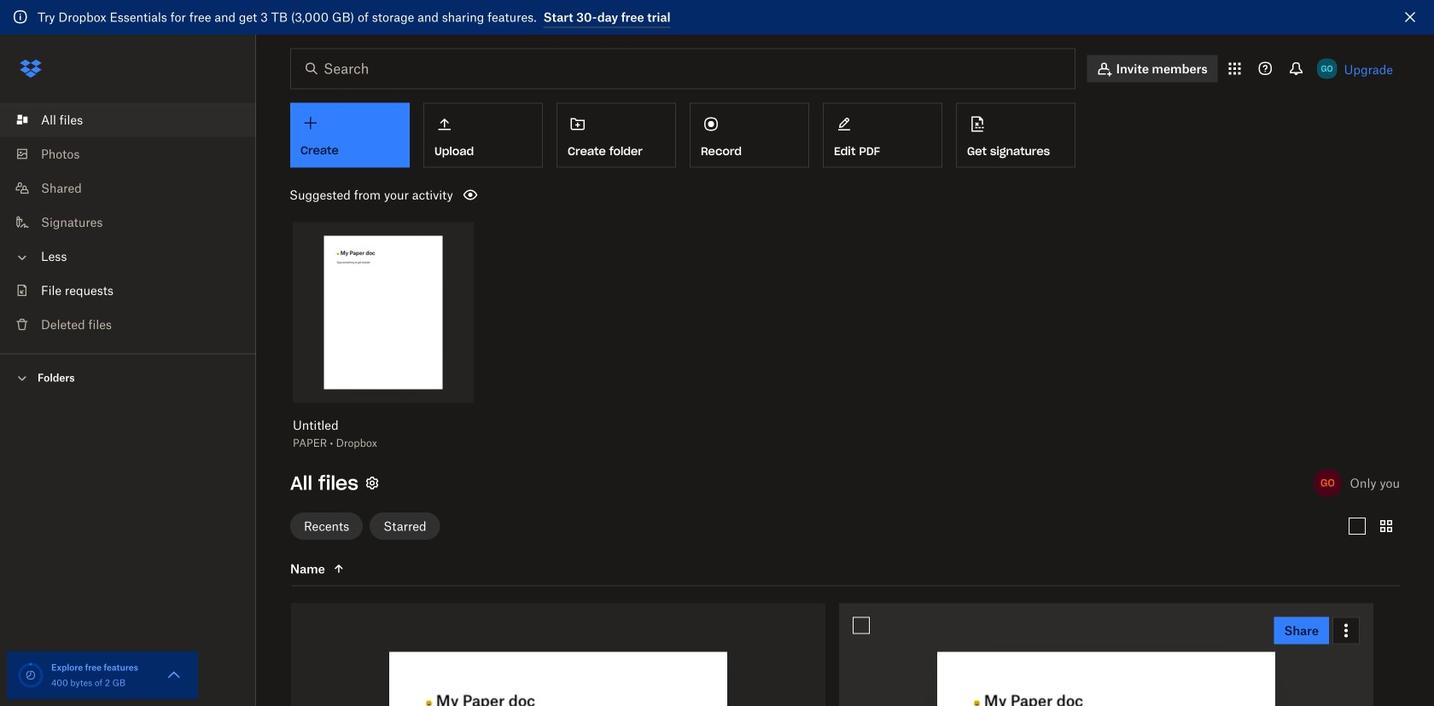 Task type: locate. For each thing, give the bounding box(es) containing it.
less image
[[14, 249, 31, 266]]

alert
[[0, 0, 1434, 35]]

list
[[0, 93, 256, 354]]

file, _ my paper doc.paper row
[[291, 604, 825, 707]]

list item
[[0, 103, 256, 137]]

file, untitled.paper row
[[839, 604, 1373, 707]]

dropbox image
[[14, 52, 48, 86]]



Task type: describe. For each thing, give the bounding box(es) containing it.
quota usage image
[[17, 662, 44, 690]]

quota usage progress bar
[[17, 662, 44, 690]]

folder settings image
[[362, 473, 382, 494]]

Search in folder "Dropbox" text field
[[324, 58, 1040, 79]]



Task type: vqa. For each thing, say whether or not it's contained in the screenshot.
the Less IMAGE
yes



